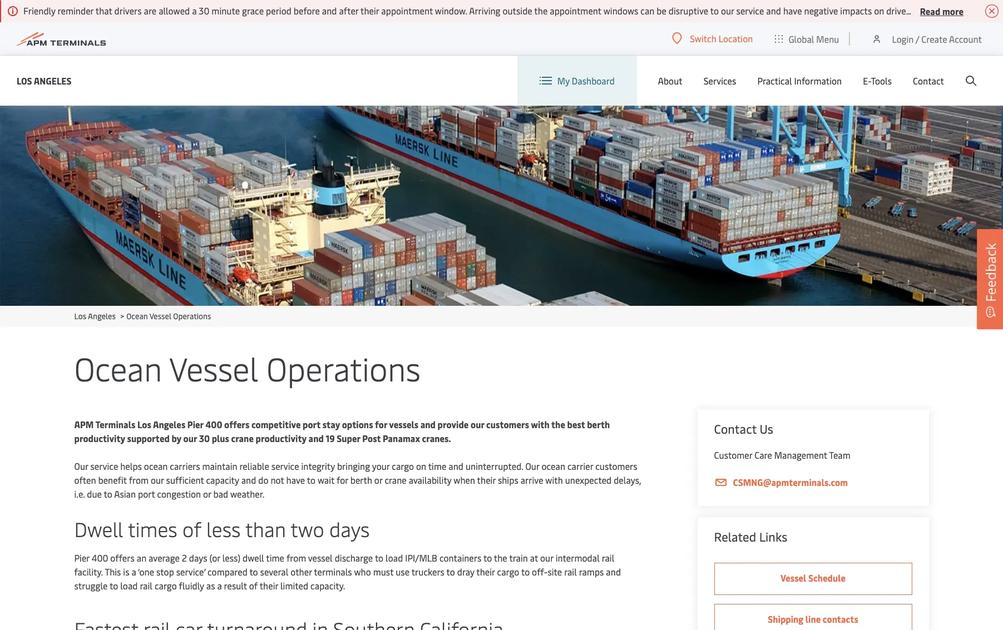 Task type: locate. For each thing, give the bounding box(es) containing it.
appointment
[[381, 4, 433, 17], [550, 4, 602, 17]]

train
[[509, 552, 528, 564]]

1 horizontal spatial our
[[526, 460, 540, 473]]

for inside our service helps ocean carriers maintain reliable service integrity bringing your cargo on time and uninterrupted. our ocean carrier customers often benefit from our sufficient capacity and do not have to wait for berth or crane availability when their ships arrive with unexpected delays, i.e. due to asian port congestion or bad weather.
[[337, 474, 348, 486]]

pier
[[187, 419, 204, 431], [74, 552, 90, 564]]

provide
[[438, 419, 469, 431]]

pier up the carriers
[[187, 419, 204, 431]]

the inside pier 400 offers an average 2 days (or less) dwell time from vessel discharge to load ipi/mlb containers to the train at our intermodal rail facility. this is a 'one stop service' compared to several other terminals who must use truckers to dray their cargo to off-site rail ramps and struggle to load rail cargo fluidly as a result of their limited capacity.
[[494, 552, 507, 564]]

0 vertical spatial from
[[129, 474, 149, 486]]

plus
[[212, 432, 229, 445]]

1 horizontal spatial load
[[386, 552, 403, 564]]

who inside pier 400 offers an average 2 days (or less) dwell time from vessel discharge to load ipi/mlb containers to the train at our intermodal rail facility. this is a 'one stop service' compared to several other terminals who must use truckers to dray their cargo to off-site rail ramps and struggle to load rail cargo fluidly as a result of their limited capacity.
[[354, 566, 371, 578]]

from down helps
[[129, 474, 149, 486]]

1 vertical spatial have
[[286, 474, 305, 486]]

to left wait
[[307, 474, 316, 486]]

shipping line contacts link
[[714, 604, 912, 631]]

operations
[[173, 311, 211, 322], [267, 346, 421, 390]]

cargo inside our service helps ocean carriers maintain reliable service integrity bringing your cargo on time and uninterrupted. our ocean carrier customers often benefit from our sufficient capacity and do not have to wait for berth or crane availability when their ships arrive with unexpected delays, i.e. due to asian port congestion or bad weather.
[[392, 460, 414, 473]]

0 vertical spatial 30
[[199, 4, 209, 17]]

1 vertical spatial the
[[552, 419, 565, 431]]

days inside pier 400 offers an average 2 days (or less) dwell time from vessel discharge to load ipi/mlb containers to the train at our intermodal rail facility. this is a 'one stop service' compared to several other terminals who must use truckers to dray their cargo to off-site rail ramps and struggle to load rail cargo fluidly as a result of their limited capacity.
[[189, 552, 207, 564]]

days
[[329, 515, 370, 543], [189, 552, 207, 564]]

0 vertical spatial days
[[329, 515, 370, 543]]

1 horizontal spatial port
[[303, 419, 321, 431]]

a right the as
[[217, 580, 222, 592]]

1 vertical spatial rail
[[564, 566, 577, 578]]

with left best
[[531, 419, 550, 431]]

1 horizontal spatial berth
[[587, 419, 610, 431]]

berth right best
[[587, 419, 610, 431]]

ocean right helps
[[144, 460, 168, 473]]

limited
[[280, 580, 308, 592]]

result
[[224, 580, 247, 592]]

who down 'discharge'
[[354, 566, 371, 578]]

2 vertical spatial the
[[494, 552, 507, 564]]

2 horizontal spatial los
[[137, 419, 151, 431]]

read
[[920, 5, 941, 17]]

contact up customer
[[714, 421, 757, 437]]

login / create account link
[[872, 22, 982, 55]]

about button
[[658, 56, 683, 106]]

on left time.
[[960, 4, 970, 17]]

1 vertical spatial customers
[[596, 460, 638, 473]]

login / create account
[[892, 33, 982, 45]]

0 horizontal spatial berth
[[350, 474, 372, 486]]

service up not on the bottom of page
[[271, 460, 299, 473]]

of
[[183, 515, 201, 543], [249, 580, 258, 592]]

1 appointment from the left
[[381, 4, 433, 17]]

compared
[[208, 566, 248, 578]]

create
[[922, 33, 948, 45]]

2 horizontal spatial the
[[552, 419, 565, 431]]

off-
[[532, 566, 548, 578]]

0 vertical spatial rail
[[602, 552, 615, 564]]

best
[[567, 419, 585, 431]]

port inside apm terminals los angeles pier 400 offers competitive port stay options for vessels and provide our customers with the best berth productivity supported by our 30 plus crane productivity and 19 super post panamax cranes.
[[303, 419, 321, 431]]

practical information button
[[758, 56, 842, 106]]

services button
[[704, 56, 737, 106]]

1 horizontal spatial of
[[249, 580, 258, 592]]

sufficient
[[166, 474, 204, 486]]

1 vertical spatial arrive
[[521, 474, 544, 486]]

2 vertical spatial cargo
[[155, 580, 177, 592]]

with inside apm terminals los angeles pier 400 offers competitive port stay options for vessels and provide our customers with the best berth productivity supported by our 30 plus crane productivity and 19 super post panamax cranes.
[[531, 419, 550, 431]]

to down this
[[110, 580, 118, 592]]

offers inside pier 400 offers an average 2 days (or less) dwell time from vessel discharge to load ipi/mlb containers to the train at our intermodal rail facility. this is a 'one stop service' compared to several other terminals who must use truckers to dray their cargo to off-site rail ramps and struggle to load rail cargo fluidly as a result of their limited capacity.
[[110, 552, 135, 564]]

service'
[[176, 566, 205, 578]]

1 horizontal spatial customers
[[596, 460, 638, 473]]

2 vertical spatial los
[[137, 419, 151, 431]]

who
[[916, 4, 933, 17], [354, 566, 371, 578]]

have left negative
[[784, 4, 802, 17]]

0 vertical spatial offers
[[224, 419, 250, 431]]

load up the 'use'
[[386, 552, 403, 564]]

0 horizontal spatial a
[[132, 566, 136, 578]]

with
[[531, 419, 550, 431], [546, 474, 563, 486]]

or down your
[[374, 474, 383, 486]]

0 horizontal spatial rail
[[140, 580, 152, 592]]

ocean
[[126, 311, 148, 322], [74, 346, 162, 390]]

supported
[[127, 432, 170, 445]]

dray
[[457, 566, 475, 578]]

related links
[[714, 529, 788, 545]]

our up often
[[74, 460, 88, 473]]

2 our from the left
[[526, 460, 540, 473]]

read more
[[920, 5, 964, 17]]

productivity down terminals
[[74, 432, 125, 445]]

2 horizontal spatial a
[[217, 580, 222, 592]]

of up 2
[[183, 515, 201, 543]]

load down is at the bottom
[[120, 580, 138, 592]]

our up switch location
[[721, 4, 734, 17]]

1 horizontal spatial offers
[[224, 419, 250, 431]]

angeles for los angeles > ocean vessel operations
[[88, 311, 116, 322]]

cargo down train
[[497, 566, 519, 578]]

our right uninterrupted.
[[526, 460, 540, 473]]

customers up uninterrupted.
[[486, 419, 529, 431]]

1 horizontal spatial pier
[[187, 419, 204, 431]]

from
[[129, 474, 149, 486], [287, 552, 306, 564]]

benefit
[[98, 474, 127, 486]]

0 horizontal spatial from
[[129, 474, 149, 486]]

time inside pier 400 offers an average 2 days (or less) dwell time from vessel discharge to load ipi/mlb containers to the train at our intermodal rail facility. this is a 'one stop service' compared to several other terminals who must use truckers to dray their cargo to off-site rail ramps and struggle to load rail cargo fluidly as a result of their limited capacity.
[[266, 552, 284, 564]]

400
[[205, 419, 222, 431], [92, 552, 108, 564]]

1 horizontal spatial the
[[534, 4, 548, 17]]

berth down bringing on the left of the page
[[350, 474, 372, 486]]

1 vertical spatial los
[[74, 311, 86, 322]]

vessel schedule link
[[714, 563, 912, 596]]

0 vertical spatial cargo
[[392, 460, 414, 473]]

0 horizontal spatial for
[[337, 474, 348, 486]]

1 vertical spatial for
[[337, 474, 348, 486]]

400 up the plus
[[205, 419, 222, 431]]

and inside pier 400 offers an average 2 days (or less) dwell time from vessel discharge to load ipi/mlb containers to the train at our intermodal rail facility. this is a 'one stop service' compared to several other terminals who must use truckers to dray their cargo to off-site rail ramps and struggle to load rail cargo fluidly as a result of their limited capacity.
[[606, 566, 621, 578]]

0 horizontal spatial customers
[[486, 419, 529, 431]]

contact for contact us
[[714, 421, 757, 437]]

with left unexpected
[[546, 474, 563, 486]]

pier 400 offers an average 2 days (or less) dwell time from vessel discharge to load ipi/mlb containers to the train at our intermodal rail facility. this is a 'one stop service' compared to several other terminals who must use truckers to dray their cargo to off-site rail ramps and struggle to load rail cargo fluidly as a result of their limited capacity.
[[74, 552, 621, 592]]

2 30 from the top
[[199, 432, 210, 445]]

1 vertical spatial crane
[[385, 474, 407, 486]]

los inside los angeles link
[[17, 74, 32, 87]]

terminals
[[314, 566, 352, 578]]

offers up the plus
[[224, 419, 250, 431]]

crane inside apm terminals los angeles pier 400 offers competitive port stay options for vessels and provide our customers with the best berth productivity supported by our 30 plus crane productivity and 19 super post panamax cranes.
[[231, 432, 254, 445]]

1 horizontal spatial crane
[[385, 474, 407, 486]]

>
[[120, 311, 124, 322]]

arrive right the ships
[[521, 474, 544, 486]]

their inside our service helps ocean carriers maintain reliable service integrity bringing your cargo on time and uninterrupted. our ocean carrier customers often benefit from our sufficient capacity and do not have to wait for berth or crane availability when their ships arrive with unexpected delays, i.e. due to asian port congestion or bad weather.
[[477, 474, 496, 486]]

1 horizontal spatial appointment
[[550, 4, 602, 17]]

1 horizontal spatial for
[[375, 419, 387, 431]]

1 vertical spatial ocean
[[74, 346, 162, 390]]

contact down "login / create account" link
[[913, 75, 944, 87]]

1 horizontal spatial productivity
[[256, 432, 307, 445]]

and up weather.
[[241, 474, 256, 486]]

productivity down competitive
[[256, 432, 307, 445]]

port right asian on the left
[[138, 488, 155, 500]]

our
[[721, 4, 734, 17], [471, 419, 484, 431], [183, 432, 197, 445], [151, 474, 164, 486], [540, 552, 554, 564]]

appointment left window.
[[381, 4, 433, 17]]

and
[[322, 4, 337, 17], [767, 4, 781, 17], [421, 419, 436, 431], [309, 432, 324, 445], [449, 460, 464, 473], [241, 474, 256, 486], [606, 566, 621, 578]]

30
[[199, 4, 209, 17], [199, 432, 210, 445]]

0 horizontal spatial angeles
[[34, 74, 72, 87]]

customers up delays,
[[596, 460, 638, 473]]

0 vertical spatial for
[[375, 419, 387, 431]]

reliable
[[240, 460, 269, 473]]

panamax
[[383, 432, 420, 445]]

and up cranes.
[[421, 419, 436, 431]]

window.
[[435, 4, 467, 17]]

0 vertical spatial crane
[[231, 432, 254, 445]]

can
[[641, 4, 655, 17]]

arrive up login / create account
[[935, 4, 958, 17]]

los for los angeles
[[17, 74, 32, 87]]

0 horizontal spatial los angeles link
[[17, 74, 72, 88]]

30 inside apm terminals los angeles pier 400 offers competitive port stay options for vessels and provide our customers with the best berth productivity supported by our 30 plus crane productivity and 19 super post panamax cranes.
[[199, 432, 210, 445]]

stay
[[323, 419, 340, 431]]

offers up is at the bottom
[[110, 552, 135, 564]]

1 horizontal spatial ocean
[[542, 460, 565, 473]]

pier up facility.
[[74, 552, 90, 564]]

pier inside pier 400 offers an average 2 days (or less) dwell time from vessel discharge to load ipi/mlb containers to the train at our intermodal rail facility. this is a 'one stop service' compared to several other terminals who must use truckers to dray their cargo to off-site rail ramps and struggle to load rail cargo fluidly as a result of their limited capacity.
[[74, 552, 90, 564]]

our right provide
[[471, 419, 484, 431]]

0 horizontal spatial appointment
[[381, 4, 433, 17]]

to right disruptive
[[711, 4, 719, 17]]

time inside our service helps ocean carriers maintain reliable service integrity bringing your cargo on time and uninterrupted. our ocean carrier customers often benefit from our sufficient capacity and do not have to wait for berth or crane availability when their ships arrive with unexpected delays, i.e. due to asian port congestion or bad weather.
[[428, 460, 447, 473]]

ipi/mlb
[[405, 552, 437, 564]]

0 horizontal spatial service
[[90, 460, 118, 473]]

use
[[396, 566, 410, 578]]

1 drivers from the left
[[114, 4, 142, 17]]

0 vertical spatial pier
[[187, 419, 204, 431]]

this
[[105, 566, 121, 578]]

2 vertical spatial angeles
[[153, 419, 185, 431]]

0 vertical spatial 400
[[205, 419, 222, 431]]

1 vertical spatial angeles
[[88, 311, 116, 322]]

have inside our service helps ocean carriers maintain reliable service integrity bringing your cargo on time and uninterrupted. our ocean carrier customers often benefit from our sufficient capacity and do not have to wait for berth or crane availability when their ships arrive with unexpected delays, i.e. due to asian port congestion or bad weather.
[[286, 474, 305, 486]]

1 horizontal spatial from
[[287, 552, 306, 564]]

the
[[534, 4, 548, 17], [552, 419, 565, 431], [494, 552, 507, 564]]

before
[[294, 4, 320, 17]]

have for negative
[[784, 4, 802, 17]]

capacity
[[206, 474, 239, 486]]

global
[[789, 33, 814, 45]]

0 horizontal spatial 400
[[92, 552, 108, 564]]

cranes.
[[422, 432, 451, 445]]

a
[[192, 4, 197, 17], [132, 566, 136, 578], [217, 580, 222, 592]]

our
[[74, 460, 88, 473], [526, 460, 540, 473]]

days for 2
[[189, 552, 207, 564]]

1 horizontal spatial cargo
[[392, 460, 414, 473]]

their down several
[[260, 580, 278, 592]]

dwell
[[243, 552, 264, 564]]

0 horizontal spatial productivity
[[74, 432, 125, 445]]

days right 2
[[189, 552, 207, 564]]

0 horizontal spatial time
[[266, 552, 284, 564]]

1 vertical spatial load
[[120, 580, 138, 592]]

and left after on the left top
[[322, 4, 337, 17]]

1 horizontal spatial on
[[874, 4, 884, 17]]

our right at
[[540, 552, 554, 564]]

time
[[428, 460, 447, 473], [266, 552, 284, 564]]

1 horizontal spatial who
[[916, 4, 933, 17]]

ocean left carrier
[[542, 460, 565, 473]]

days up 'discharge'
[[329, 515, 370, 543]]

2 vertical spatial vessel
[[781, 572, 807, 584]]

post
[[362, 432, 381, 445]]

rail down the "intermodal"
[[564, 566, 577, 578]]

cargo right your
[[392, 460, 414, 473]]

0 horizontal spatial los
[[17, 74, 32, 87]]

the for train
[[494, 552, 507, 564]]

appointment left windows
[[550, 4, 602, 17]]

1 vertical spatial pier
[[74, 552, 90, 564]]

1 vertical spatial 30
[[199, 432, 210, 445]]

time.
[[972, 4, 992, 17]]

1 horizontal spatial drivers
[[887, 4, 914, 17]]

rail down 'one
[[140, 580, 152, 592]]

who up "login / create account" link
[[916, 4, 933, 17]]

0 vertical spatial berth
[[587, 419, 610, 431]]

on up "availability"
[[416, 460, 426, 473]]

the right outside
[[534, 4, 548, 17]]

customer
[[714, 449, 753, 461]]

cargo down stop
[[155, 580, 177, 592]]

our up congestion
[[151, 474, 164, 486]]

port left stay at the left
[[303, 419, 321, 431]]

1 horizontal spatial a
[[192, 4, 197, 17]]

ocean vessel operations
[[74, 346, 421, 390]]

our service helps ocean carriers maintain reliable service integrity bringing your cargo on time and uninterrupted. our ocean carrier customers often benefit from our sufficient capacity and do not have to wait for berth or crane availability when their ships arrive with unexpected delays, i.e. due to asian port congestion or bad weather.
[[74, 460, 641, 500]]

time up "availability"
[[428, 460, 447, 473]]

csmng@apmterminals.com
[[733, 476, 848, 489]]

2 drivers from the left
[[887, 4, 914, 17]]

availability
[[409, 474, 452, 486]]

1 horizontal spatial los angeles link
[[74, 311, 116, 322]]

0 vertical spatial angeles
[[34, 74, 72, 87]]

have right not on the bottom of page
[[286, 474, 305, 486]]

a right is at the bottom
[[132, 566, 136, 578]]

from inside pier 400 offers an average 2 days (or less) dwell time from vessel discharge to load ipi/mlb containers to the train at our intermodal rail facility. this is a 'one stop service' compared to several other terminals who must use truckers to dray their cargo to off-site rail ramps and struggle to load rail cargo fluidly as a result of their limited capacity.
[[287, 552, 306, 564]]

0 horizontal spatial have
[[286, 474, 305, 486]]

customers
[[486, 419, 529, 431], [596, 460, 638, 473]]

1 horizontal spatial rail
[[564, 566, 577, 578]]

our inside our service helps ocean carriers maintain reliable service integrity bringing your cargo on time and uninterrupted. our ocean carrier customers often benefit from our sufficient capacity and do not have to wait for berth or crane availability when their ships arrive with unexpected delays, i.e. due to asian port congestion or bad weather.
[[151, 474, 164, 486]]

their down uninterrupted.
[[477, 474, 496, 486]]

0 horizontal spatial our
[[74, 460, 88, 473]]

ocean down > on the left of the page
[[74, 346, 162, 390]]

the left train
[[494, 552, 507, 564]]

2 productivity from the left
[[256, 432, 307, 445]]

offers
[[224, 419, 250, 431], [110, 552, 135, 564]]

2
[[182, 552, 187, 564]]

dr
[[994, 4, 1003, 17]]

1 vertical spatial days
[[189, 552, 207, 564]]

0 horizontal spatial crane
[[231, 432, 254, 445]]

the left best
[[552, 419, 565, 431]]

a right allowed
[[192, 4, 197, 17]]

ocean right > on the left of the page
[[126, 311, 148, 322]]

0 vertical spatial a
[[192, 4, 197, 17]]

0 vertical spatial have
[[784, 4, 802, 17]]

30 left minute
[[199, 4, 209, 17]]

time up several
[[266, 552, 284, 564]]

drivers up login
[[887, 4, 914, 17]]

service up location
[[737, 4, 764, 17]]

crane down your
[[385, 474, 407, 486]]

rail up ramps
[[602, 552, 615, 564]]

1 our from the left
[[74, 460, 88, 473]]

ramps
[[579, 566, 604, 578]]

drivers left are
[[114, 4, 142, 17]]

information
[[795, 75, 842, 87]]

for right wait
[[337, 474, 348, 486]]

practical
[[758, 75, 792, 87]]

0 horizontal spatial port
[[138, 488, 155, 500]]

dwell times of less than two days
[[74, 515, 370, 543]]

service up benefit
[[90, 460, 118, 473]]

0 vertical spatial who
[[916, 4, 933, 17]]

of right result
[[249, 580, 258, 592]]

2 horizontal spatial cargo
[[497, 566, 519, 578]]

/
[[916, 33, 920, 45]]

ocean
[[144, 460, 168, 473], [542, 460, 565, 473]]

related
[[714, 529, 757, 545]]

as
[[206, 580, 215, 592]]

0 vertical spatial los
[[17, 74, 32, 87]]

for up the post
[[375, 419, 387, 431]]

crane right the plus
[[231, 432, 254, 445]]

400 inside apm terminals los angeles pier 400 offers competitive port stay options for vessels and provide our customers with the best berth productivity supported by our 30 plus crane productivity and 19 super post panamax cranes.
[[205, 419, 222, 431]]

0 horizontal spatial or
[[203, 488, 211, 500]]

2 horizontal spatial rail
[[602, 552, 615, 564]]

berth inside our service helps ocean carriers maintain reliable service integrity bringing your cargo on time and uninterrupted. our ocean carrier customers often benefit from our sufficient capacity and do not have to wait for berth or crane availability when their ships arrive with unexpected delays, i.e. due to asian port congestion or bad weather.
[[350, 474, 372, 486]]

0 horizontal spatial days
[[189, 552, 207, 564]]

or
[[374, 474, 383, 486], [203, 488, 211, 500]]

intermodal
[[556, 552, 600, 564]]

0 horizontal spatial on
[[416, 460, 426, 473]]

or left bad
[[203, 488, 211, 500]]

the inside apm terminals los angeles pier 400 offers competitive port stay options for vessels and provide our customers with the best berth productivity supported by our 30 plus crane productivity and 19 super post panamax cranes.
[[552, 419, 565, 431]]

cargo
[[392, 460, 414, 473], [497, 566, 519, 578], [155, 580, 177, 592]]

contact for contact
[[913, 75, 944, 87]]

from up other
[[287, 552, 306, 564]]

practical information
[[758, 75, 842, 87]]

care
[[755, 449, 772, 461]]

2 ocean from the left
[[542, 460, 565, 473]]

site
[[548, 566, 562, 578]]

and right ramps
[[606, 566, 621, 578]]

links
[[760, 529, 788, 545]]

offers inside apm terminals los angeles pier 400 offers competitive port stay options for vessels and provide our customers with the best berth productivity supported by our 30 plus crane productivity and 19 super post panamax cranes.
[[224, 419, 250, 431]]

1 vertical spatial from
[[287, 552, 306, 564]]

30 left the plus
[[199, 432, 210, 445]]

0 horizontal spatial who
[[354, 566, 371, 578]]

400 up facility.
[[92, 552, 108, 564]]

crane inside our service helps ocean carriers maintain reliable service integrity bringing your cargo on time and uninterrupted. our ocean carrier customers often benefit from our sufficient capacity and do not have to wait for berth or crane availability when their ships arrive with unexpected delays, i.e. due to asian port congestion or bad weather.
[[385, 474, 407, 486]]

0 vertical spatial port
[[303, 419, 321, 431]]

0 horizontal spatial drivers
[[114, 4, 142, 17]]

angeles
[[34, 74, 72, 87], [88, 311, 116, 322], [153, 419, 185, 431]]

0 vertical spatial contact
[[913, 75, 944, 87]]

on inside our service helps ocean carriers maintain reliable service integrity bringing your cargo on time and uninterrupted. our ocean carrier customers often benefit from our sufficient capacity and do not have to wait for berth or crane availability when their ships arrive with unexpected delays, i.e. due to asian port congestion or bad weather.
[[416, 460, 426, 473]]

capacity.
[[311, 580, 345, 592]]

for inside apm terminals los angeles pier 400 offers competitive port stay options for vessels and provide our customers with the best berth productivity supported by our 30 plus crane productivity and 19 super post panamax cranes.
[[375, 419, 387, 431]]

0 vertical spatial the
[[534, 4, 548, 17]]

0 horizontal spatial operations
[[173, 311, 211, 322]]

on right impacts
[[874, 4, 884, 17]]



Task type: vqa. For each thing, say whether or not it's contained in the screenshot.
'crane' to the right
yes



Task type: describe. For each thing, give the bounding box(es) containing it.
switch location
[[690, 32, 753, 45]]

that
[[96, 4, 112, 17]]

shipping line contacts
[[768, 613, 859, 626]]

when
[[454, 474, 475, 486]]

1 productivity from the left
[[74, 432, 125, 445]]

terminals
[[95, 419, 135, 431]]

line
[[806, 613, 821, 626]]

to right containers
[[484, 552, 492, 564]]

2 appointment from the left
[[550, 4, 602, 17]]

stop
[[156, 566, 174, 578]]

by
[[172, 432, 181, 445]]

not
[[271, 474, 284, 486]]

period
[[266, 4, 292, 17]]

customers inside apm terminals los angeles pier 400 offers competitive port stay options for vessels and provide our customers with the best berth productivity supported by our 30 plus crane productivity and 19 super post panamax cranes.
[[486, 419, 529, 431]]

arriving
[[469, 4, 501, 17]]

helps
[[120, 460, 142, 473]]

0 vertical spatial los angeles link
[[17, 74, 72, 88]]

los angeles > ocean vessel operations
[[74, 311, 211, 322]]

friendly
[[23, 4, 55, 17]]

super
[[337, 432, 360, 445]]

0 vertical spatial load
[[386, 552, 403, 564]]

team
[[829, 449, 851, 461]]

the for appointment
[[534, 4, 548, 17]]

more
[[943, 5, 964, 17]]

1 vertical spatial operations
[[267, 346, 421, 390]]

e-tools button
[[863, 56, 892, 106]]

1 vertical spatial vessel
[[169, 346, 258, 390]]

disruptive
[[669, 4, 709, 17]]

outside
[[503, 4, 532, 17]]

truckers
[[412, 566, 445, 578]]

1 vertical spatial a
[[132, 566, 136, 578]]

less)
[[222, 552, 240, 564]]

two
[[291, 515, 324, 543]]

my dashboard
[[558, 75, 615, 87]]

e-
[[863, 75, 871, 87]]

friendly reminder that drivers are allowed a 30 minute grace period before and after their appointment window. arriving outside the appointment windows can be disruptive to our service and have negative impacts on drivers who arrive on time. dr
[[23, 4, 1003, 17]]

several
[[260, 566, 288, 578]]

0 horizontal spatial cargo
[[155, 580, 177, 592]]

switch location button
[[672, 32, 753, 45]]

menu
[[817, 33, 840, 45]]

other
[[291, 566, 312, 578]]

ships
[[498, 474, 519, 486]]

to right due
[[104, 488, 112, 500]]

are
[[144, 4, 157, 17]]

apm terminals los angeles pier 400 offers competitive port stay options for vessels and provide our customers with the best berth productivity supported by our 30 plus crane productivity and 19 super post panamax cranes.
[[74, 419, 610, 445]]

to up must
[[375, 552, 384, 564]]

read more button
[[920, 4, 964, 18]]

allowed
[[159, 4, 190, 17]]

2 horizontal spatial service
[[737, 4, 764, 17]]

their right after on the left top
[[361, 4, 379, 17]]

facility.
[[74, 566, 103, 578]]

close alert image
[[986, 4, 999, 18]]

pier inside apm terminals los angeles pier 400 offers competitive port stay options for vessels and provide our customers with the best berth productivity supported by our 30 plus crane productivity and 19 super post panamax cranes.
[[187, 419, 204, 431]]

to down dwell
[[250, 566, 258, 578]]

have for to
[[286, 474, 305, 486]]

1 vertical spatial cargo
[[497, 566, 519, 578]]

due
[[87, 488, 102, 500]]

2 vertical spatial rail
[[140, 580, 152, 592]]

2 vertical spatial a
[[217, 580, 222, 592]]

is
[[123, 566, 129, 578]]

switch
[[690, 32, 717, 45]]

dashboard
[[572, 75, 615, 87]]

than
[[245, 515, 286, 543]]

schedule
[[809, 572, 846, 584]]

our right by
[[183, 432, 197, 445]]

my dashboard button
[[540, 56, 615, 106]]

containers
[[440, 552, 482, 564]]

congestion
[[157, 488, 201, 500]]

1 vertical spatial or
[[203, 488, 211, 500]]

discharge
[[335, 552, 373, 564]]

angeles inside apm terminals los angeles pier 400 offers competitive port stay options for vessels and provide our customers with the best berth productivity supported by our 30 plus crane productivity and 19 super post panamax cranes.
[[153, 419, 185, 431]]

management
[[775, 449, 828, 461]]

grace
[[242, 4, 264, 17]]

1 horizontal spatial or
[[374, 474, 383, 486]]

do
[[258, 474, 269, 486]]

and up when
[[449, 460, 464, 473]]

maintain
[[202, 460, 237, 473]]

windows
[[604, 4, 639, 17]]

feedback button
[[977, 229, 1003, 329]]

berth inside apm terminals los angeles pier 400 offers competitive port stay options for vessels and provide our customers with the best berth productivity supported by our 30 plus crane productivity and 19 super post panamax cranes.
[[587, 419, 610, 431]]

often
[[74, 474, 96, 486]]

carriers
[[170, 460, 200, 473]]

customers inside our service helps ocean carriers maintain reliable service integrity bringing your cargo on time and uninterrupted. our ocean carrier customers often benefit from our sufficient capacity and do not have to wait for berth or crane availability when their ships arrive with unexpected delays, i.e. due to asian port congestion or bad weather.
[[596, 460, 638, 473]]

and up global menu "button"
[[767, 4, 781, 17]]

to left dray
[[447, 566, 455, 578]]

400 inside pier 400 offers an average 2 days (or less) dwell time from vessel discharge to load ipi/mlb containers to the train at our intermodal rail facility. this is a 'one stop service' compared to several other terminals who must use truckers to dray their cargo to off-site rail ramps and struggle to load rail cargo fluidly as a result of their limited capacity.
[[92, 552, 108, 564]]

days for two
[[329, 515, 370, 543]]

tools
[[871, 75, 892, 87]]

0 vertical spatial arrive
[[935, 4, 958, 17]]

contact us
[[714, 421, 774, 437]]

services
[[704, 75, 737, 87]]

and left 19
[[309, 432, 324, 445]]

los angeles
[[17, 74, 72, 87]]

wait
[[318, 474, 335, 486]]

dwell
[[74, 515, 123, 543]]

0 vertical spatial vessel
[[150, 311, 171, 322]]

to left 'off-'
[[521, 566, 530, 578]]

minute
[[212, 4, 240, 17]]

from inside our service helps ocean carriers maintain reliable service integrity bringing your cargo on time and uninterrupted. our ocean carrier customers often benefit from our sufficient capacity and do not have to wait for berth or crane availability when their ships arrive with unexpected delays, i.e. due to asian port congestion or bad weather.
[[129, 474, 149, 486]]

integrity
[[301, 460, 335, 473]]

at
[[530, 552, 538, 564]]

2 horizontal spatial on
[[960, 4, 970, 17]]

global menu
[[789, 33, 840, 45]]

0 vertical spatial operations
[[173, 311, 211, 322]]

less
[[207, 515, 241, 543]]

1 30 from the top
[[199, 4, 209, 17]]

with inside our service helps ocean carriers maintain reliable service integrity bringing your cargo on time and uninterrupted. our ocean carrier customers often benefit from our sufficient capacity and do not have to wait for berth or crane availability when their ships arrive with unexpected delays, i.e. due to asian port congestion or bad weather.
[[546, 474, 563, 486]]

0 horizontal spatial load
[[120, 580, 138, 592]]

an
[[137, 552, 146, 564]]

port inside our service helps ocean carriers maintain reliable service integrity bringing your cargo on time and uninterrupted. our ocean carrier customers often benefit from our sufficient capacity and do not have to wait for berth or crane availability when their ships arrive with unexpected delays, i.e. due to asian port congestion or bad weather.
[[138, 488, 155, 500]]

location
[[719, 32, 753, 45]]

0 horizontal spatial of
[[183, 515, 201, 543]]

my
[[558, 75, 570, 87]]

1 ocean from the left
[[144, 460, 168, 473]]

los inside apm terminals los angeles pier 400 offers competitive port stay options for vessels and provide our customers with the best berth productivity supported by our 30 plus crane productivity and 19 super post panamax cranes.
[[137, 419, 151, 431]]

angeles for los angeles
[[34, 74, 72, 87]]

1 vertical spatial los angeles link
[[74, 311, 116, 322]]

los angeles pier 400 image
[[0, 106, 1003, 306]]

bad
[[213, 488, 228, 500]]

apm
[[74, 419, 94, 431]]

e-tools
[[863, 75, 892, 87]]

of inside pier 400 offers an average 2 days (or less) dwell time from vessel discharge to load ipi/mlb containers to the train at our intermodal rail facility. this is a 'one stop service' compared to several other terminals who must use truckers to dray their cargo to off-site rail ramps and struggle to load rail cargo fluidly as a result of their limited capacity.
[[249, 580, 258, 592]]

vessel
[[308, 552, 333, 564]]

arrive inside our service helps ocean carriers maintain reliable service integrity bringing your cargo on time and uninterrupted. our ocean carrier customers often benefit from our sufficient capacity and do not have to wait for berth or crane availability when their ships arrive with unexpected delays, i.e. due to asian port congestion or bad weather.
[[521, 474, 544, 486]]

los for los angeles > ocean vessel operations
[[74, 311, 86, 322]]

their right dray
[[477, 566, 495, 578]]

after
[[339, 4, 359, 17]]

contact button
[[913, 56, 944, 106]]

1 horizontal spatial service
[[271, 460, 299, 473]]

our inside pier 400 offers an average 2 days (or less) dwell time from vessel discharge to load ipi/mlb containers to the train at our intermodal rail facility. this is a 'one stop service' compared to several other terminals who must use truckers to dray their cargo to off-site rail ramps and struggle to load rail cargo fluidly as a result of their limited capacity.
[[540, 552, 554, 564]]

0 vertical spatial ocean
[[126, 311, 148, 322]]



